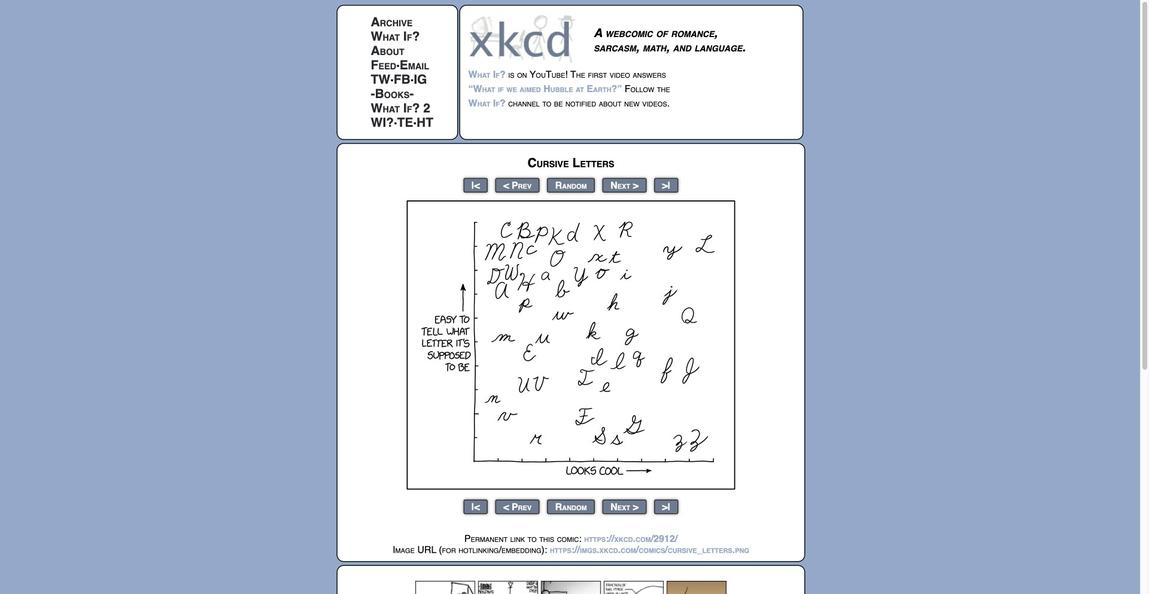 Task type: locate. For each thing, give the bounding box(es) containing it.
selected comics image
[[415, 581, 727, 594]]



Task type: describe. For each thing, give the bounding box(es) containing it.
xkcd.com logo image
[[468, 14, 579, 63]]

cursive letters image
[[407, 200, 735, 490]]



Task type: vqa. For each thing, say whether or not it's contained in the screenshot.
Greenland Size image
no



